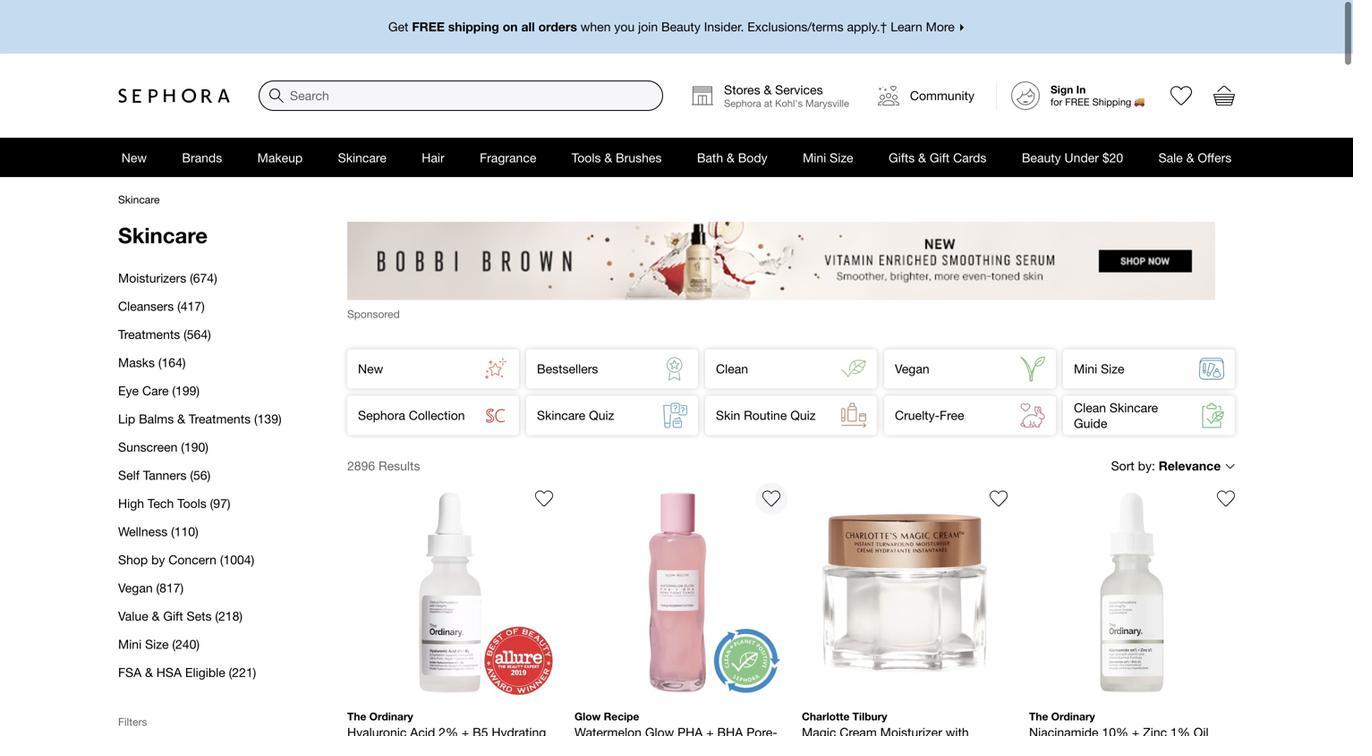Task type: locate. For each thing, give the bounding box(es) containing it.
skincare quiz link
[[526, 396, 698, 435]]

2 vertical spatial mini
[[118, 637, 142, 652]]

(221)
[[229, 665, 256, 680]]

1 horizontal spatial mini
[[803, 150, 826, 165]]

moisturizers (674) link
[[118, 264, 304, 292]]

0 horizontal spatial mini
[[118, 637, 142, 652]]

🚚
[[1134, 96, 1145, 108]]

1 horizontal spatial mini size
[[1074, 362, 1125, 376]]

& inside popup button
[[1187, 150, 1195, 165]]

gift
[[930, 150, 950, 165], [163, 609, 183, 624]]

1 horizontal spatial free
[[1065, 96, 1090, 108]]

vegan for vegan (817)
[[118, 581, 153, 596]]

vegan
[[895, 362, 930, 376], [118, 581, 153, 596]]

clean up skin
[[716, 362, 748, 376]]

1 horizontal spatial treatments
[[189, 412, 251, 427]]

(218)
[[215, 609, 243, 624]]

2 the ordinary from the left
[[1029, 711, 1095, 723]]

1 horizontal spatial quiz
[[791, 408, 816, 423]]

mini up fsa
[[118, 637, 142, 652]]

marysville
[[806, 97, 849, 109]]

0 horizontal spatial clean
[[716, 362, 748, 376]]

0 vertical spatial by
[[1138, 459, 1152, 473]]

routine
[[744, 408, 787, 423]]

lip balms & treatments (139)
[[118, 412, 282, 427]]

the ordinary for the ordinary - niacinamide 10% + zinc 1% oil control serum image on the bottom of the page
[[1029, 711, 1095, 723]]

skincare up moisturizers
[[118, 193, 160, 206]]

skincare down bestsellers
[[537, 408, 586, 423]]

& right "bath"
[[727, 150, 735, 165]]

0 vertical spatial vegan
[[895, 362, 930, 376]]

treatments
[[118, 327, 180, 342], [189, 412, 251, 427]]

mini size up clean skincare guide
[[1074, 362, 1125, 376]]

high tech tools (97) link
[[118, 490, 304, 518]]

by right shop
[[151, 553, 165, 567]]

new down sponsored
[[358, 362, 383, 376]]

free left shipping
[[412, 19, 445, 34]]

1 horizontal spatial the ordinary
[[1029, 711, 1095, 723]]

under
[[1065, 150, 1099, 165]]

Search search field
[[260, 81, 662, 110]]

the ordinary link
[[347, 483, 560, 737], [1029, 483, 1242, 737]]

body
[[738, 150, 768, 165]]

0 vertical spatial new link
[[104, 138, 164, 177]]

& right fsa
[[145, 665, 153, 680]]

bestsellers
[[537, 362, 598, 376]]

0 horizontal spatial the ordinary link
[[347, 483, 560, 737]]

for
[[1051, 96, 1063, 108]]

shop
[[118, 553, 148, 567]]

0 horizontal spatial gift
[[163, 609, 183, 624]]

& for gifts
[[919, 150, 926, 165]]

clean up guide
[[1074, 400, 1106, 415]]

tools left brushes
[[572, 150, 601, 165]]

treatments inside treatments (564) 'link'
[[118, 327, 180, 342]]

free down in
[[1065, 96, 1090, 108]]

0 vertical spatial gift
[[930, 150, 950, 165]]

moisturizers
[[118, 271, 186, 286]]

size up clean skincare guide
[[1101, 362, 1125, 376]]

& up at
[[764, 82, 772, 97]]

1 vertical spatial size
[[1101, 362, 1125, 376]]

results
[[379, 459, 420, 473]]

& for value
[[152, 609, 160, 624]]

vegan link
[[884, 349, 1056, 389]]

0 horizontal spatial mini size link
[[785, 138, 871, 177]]

1 horizontal spatial gift
[[930, 150, 950, 165]]

0 horizontal spatial mini size
[[803, 150, 854, 165]]

charlotte tilbury - magic cream moisturizer with hyaluronic acid image
[[802, 490, 1008, 696]]

2896 results
[[347, 459, 420, 473]]

value
[[118, 609, 148, 624]]

treatments (564) link
[[118, 320, 304, 349]]

ordinary
[[369, 711, 413, 723], [1051, 711, 1095, 723]]

0 horizontal spatial tools
[[177, 496, 207, 511]]

on
[[503, 19, 518, 34]]

(417)
[[177, 299, 205, 314]]

(97)
[[210, 496, 230, 511]]

the ordinary - hyaluronic acid 2% + b5 hydrating serum image
[[347, 490, 553, 696]]

1 horizontal spatial by
[[1138, 459, 1152, 473]]

0 horizontal spatial the ordinary
[[347, 711, 413, 723]]

quiz right routine at the bottom of the page
[[791, 408, 816, 423]]

sign in to love the ordinary - hyaluronic acid 2% + b5 hydrating serum image
[[535, 490, 553, 508]]

2 vertical spatial size
[[145, 637, 169, 652]]

1 horizontal spatial tools
[[572, 150, 601, 165]]

1 quiz from the left
[[589, 408, 614, 423]]

0 vertical spatial clean
[[716, 362, 748, 376]]

value & gift sets (218) link
[[118, 602, 304, 631]]

0 horizontal spatial treatments
[[118, 327, 180, 342]]

mini size down marysville on the top right of page
[[803, 150, 854, 165]]

0 vertical spatial sephora
[[724, 97, 761, 109]]

vegan up "cruelty-"
[[895, 362, 930, 376]]

1 vertical spatial treatments
[[189, 412, 251, 427]]

clean for clean
[[716, 362, 748, 376]]

new left brands
[[121, 150, 147, 165]]

free shipping on all orders
[[412, 19, 577, 34]]

glow recipe - watermelon glow pha + bha pore-tight toner image
[[575, 490, 781, 696]]

1 vertical spatial gift
[[163, 609, 183, 624]]

makeup
[[257, 150, 303, 165]]

tools
[[572, 150, 601, 165], [177, 496, 207, 511]]

services
[[775, 82, 823, 97]]

eligible
[[185, 665, 225, 680]]

sign in to love the ordinary - niacinamide 10% + zinc 1% oil control serum image
[[1217, 490, 1235, 508]]

quiz down bestsellers link
[[589, 408, 614, 423]]

1 horizontal spatial size
[[830, 150, 854, 165]]

$20
[[1103, 150, 1123, 165]]

1 the ordinary from the left
[[347, 711, 413, 723]]

sephora inside stores & services sephora at kohl's marysville
[[724, 97, 761, 109]]

& right sale
[[1187, 150, 1195, 165]]

0 horizontal spatial ordinary
[[369, 711, 413, 723]]

size down marysville on the top right of page
[[830, 150, 854, 165]]

2 the from the left
[[1029, 711, 1048, 723]]

all
[[521, 19, 535, 34]]

1 vertical spatial new link
[[347, 349, 519, 389]]

new link up sephora collection link
[[347, 349, 519, 389]]

& inside stores & services sephora at kohl's marysville
[[764, 82, 772, 97]]

eye care (199) link
[[118, 377, 304, 405]]

0 horizontal spatial free
[[412, 19, 445, 34]]

community
[[910, 88, 975, 103]]

brands link
[[164, 138, 240, 177]]

gift left cards
[[930, 150, 950, 165]]

stores
[[724, 82, 760, 97]]

tools left (97) on the left bottom of page
[[177, 496, 207, 511]]

(164)
[[158, 355, 186, 370]]

1 vertical spatial tools
[[177, 496, 207, 511]]

size for mini size (240) link
[[145, 637, 169, 652]]

mini up guide
[[1074, 362, 1098, 376]]

2 ordinary from the left
[[1051, 711, 1095, 723]]

skincare inside clean skincare guide
[[1110, 400, 1158, 415]]

2 horizontal spatial size
[[1101, 362, 1125, 376]]

shop by concern (1004) link
[[118, 546, 304, 574]]

& right value at left bottom
[[152, 609, 160, 624]]

1 vertical spatial clean
[[1074, 400, 1106, 415]]

clean inside clean skincare guide
[[1074, 400, 1106, 415]]

1 horizontal spatial the ordinary link
[[1029, 483, 1242, 737]]

mini size link
[[785, 138, 871, 177], [1063, 349, 1235, 389]]

0 vertical spatial mini size link
[[785, 138, 871, 177]]

0 vertical spatial mini
[[803, 150, 826, 165]]

ordinary for 2nd the ordinary link
[[1051, 711, 1095, 723]]

care
[[142, 384, 169, 398]]

size left (240)
[[145, 637, 169, 652]]

mini for mini size (240) link
[[118, 637, 142, 652]]

1 vertical spatial free
[[1065, 96, 1090, 108]]

1 horizontal spatial ordinary
[[1051, 711, 1095, 723]]

high tech tools (97)
[[118, 496, 230, 511]]

1 horizontal spatial new link
[[347, 349, 519, 389]]

None search field
[[259, 81, 663, 111]]

sephora up 2896 results
[[358, 408, 405, 423]]

0 horizontal spatial quiz
[[589, 408, 614, 423]]

1 horizontal spatial the
[[1029, 711, 1048, 723]]

0 vertical spatial new
[[121, 150, 147, 165]]

gift for cards
[[930, 150, 950, 165]]

mini size link down marysville on the top right of page
[[785, 138, 871, 177]]

&
[[764, 82, 772, 97], [604, 150, 612, 165], [727, 150, 735, 165], [919, 150, 926, 165], [1187, 150, 1195, 165], [177, 412, 185, 427], [152, 609, 160, 624], [145, 665, 153, 680]]

1 ordinary from the left
[[369, 711, 413, 723]]

sale & offers button
[[1141, 138, 1250, 177]]

1 horizontal spatial vegan
[[895, 362, 930, 376]]

& for sale
[[1187, 150, 1195, 165]]

by for concern
[[151, 553, 165, 567]]

mini down marysville on the top right of page
[[803, 150, 826, 165]]

cleansers (417) link
[[118, 292, 304, 320]]

glow
[[575, 711, 601, 723]]

vegan up value at left bottom
[[118, 581, 153, 596]]

self tanners (56) link
[[118, 461, 304, 490]]

tilbury
[[853, 711, 888, 723]]

gift left the sets
[[163, 609, 183, 624]]

sign in to love charlotte tilbury - magic cream moisturizer with hyaluronic acid image
[[990, 490, 1008, 508]]

recipe
[[604, 711, 639, 723]]

1 vertical spatial mini
[[1074, 362, 1098, 376]]

:
[[1152, 459, 1155, 473]]

None field
[[259, 81, 663, 111]]

skincare
[[338, 150, 387, 165], [118, 193, 160, 206], [118, 222, 208, 248], [1110, 400, 1158, 415], [537, 408, 586, 423]]

by right sort
[[1138, 459, 1152, 473]]

skincare up sort
[[1110, 400, 1158, 415]]

sephora down stores
[[724, 97, 761, 109]]

1 horizontal spatial mini size link
[[1063, 349, 1235, 389]]

new link
[[104, 138, 164, 177], [347, 349, 519, 389]]

makeup link
[[240, 138, 320, 177]]

shop by concern (1004)
[[118, 553, 254, 567]]

(1004)
[[220, 553, 254, 567]]

skincare quiz
[[537, 408, 614, 423]]

new
[[121, 150, 147, 165], [358, 362, 383, 376]]

1 vertical spatial sephora
[[358, 408, 405, 423]]

gifts & gift cards
[[889, 150, 987, 165]]

treatments (564)
[[118, 327, 211, 342]]

1 vertical spatial new
[[358, 362, 383, 376]]

(56)
[[190, 468, 211, 483]]

& left brushes
[[604, 150, 612, 165]]

0 vertical spatial mini size
[[803, 150, 854, 165]]

the ordinary - niacinamide 10% + zinc 1% oil control serum image
[[1029, 490, 1235, 696]]

1 horizontal spatial sephora
[[724, 97, 761, 109]]

0 vertical spatial size
[[830, 150, 854, 165]]

treatments up masks (164)
[[118, 327, 180, 342]]

in
[[1076, 83, 1086, 96]]

new link left brands
[[104, 138, 164, 177]]

0 horizontal spatial by
[[151, 553, 165, 567]]

0 vertical spatial treatments
[[118, 327, 180, 342]]

mini size (240) link
[[118, 631, 304, 659]]

1 vertical spatial by
[[151, 553, 165, 567]]

mini size link up clean skincare guide link
[[1063, 349, 1235, 389]]

& right gifts
[[919, 150, 926, 165]]

0 horizontal spatial vegan
[[118, 581, 153, 596]]

self tanners (56)
[[118, 468, 211, 483]]

1 horizontal spatial clean
[[1074, 400, 1106, 415]]

0 horizontal spatial size
[[145, 637, 169, 652]]

& for stores
[[764, 82, 772, 97]]

go to basket image
[[1214, 85, 1235, 107]]

1 vertical spatial vegan
[[118, 581, 153, 596]]

masks (164) link
[[118, 349, 304, 377]]

0 horizontal spatial the
[[347, 711, 366, 723]]

treatments up the sunscreen (190) link
[[189, 412, 251, 427]]

the
[[347, 711, 366, 723], [1029, 711, 1048, 723]]

sort by : relevance
[[1111, 459, 1221, 473]]

glow recipe
[[575, 711, 639, 723]]

1 the from the left
[[347, 711, 366, 723]]

0 vertical spatial free
[[412, 19, 445, 34]]

0 horizontal spatial new link
[[104, 138, 164, 177]]

size for topmost mini size link
[[830, 150, 854, 165]]

sort
[[1111, 459, 1135, 473]]

the for 2nd the ordinary link
[[1029, 711, 1048, 723]]

1 the ordinary link from the left
[[347, 483, 560, 737]]

mini size
[[803, 150, 854, 165], [1074, 362, 1125, 376]]

0 horizontal spatial sephora
[[358, 408, 405, 423]]

the ordinary
[[347, 711, 413, 723], [1029, 711, 1095, 723]]

& for bath
[[727, 150, 735, 165]]

the ordinary for the ordinary - hyaluronic acid 2% + b5 hydrating serum image
[[347, 711, 413, 723]]

sephora homepage image
[[118, 88, 230, 103]]



Task type: vqa. For each thing, say whether or not it's contained in the screenshot.
Clean link
yes



Task type: describe. For each thing, give the bounding box(es) containing it.
self
[[118, 468, 139, 483]]

masks
[[118, 355, 155, 370]]

brands
[[182, 150, 222, 165]]

skin routine quiz link
[[705, 396, 877, 435]]

fragrance link
[[462, 138, 554, 177]]

new link for bestsellers link
[[347, 349, 519, 389]]

(199)
[[172, 384, 200, 398]]

collection
[[409, 408, 465, 423]]

beauty under $20 button
[[1004, 138, 1141, 177]]

fsa & hsa eligible (221) link
[[118, 659, 304, 687]]

beauty
[[1022, 150, 1061, 165]]

cleansers (417)
[[118, 299, 205, 314]]

vegan (817)
[[118, 581, 184, 596]]

(240)
[[172, 637, 200, 652]]

free inside button
[[412, 19, 445, 34]]

skincare left hair
[[338, 150, 387, 165]]

& right balms
[[177, 412, 185, 427]]

guide
[[1074, 416, 1108, 431]]

tech
[[148, 496, 174, 511]]

(190)
[[181, 440, 208, 455]]

& for fsa
[[145, 665, 153, 680]]

sponsored
[[347, 308, 400, 320]]

wellness
[[118, 525, 168, 539]]

clean for clean skincare guide
[[1074, 400, 1106, 415]]

mini for topmost mini size link
[[803, 150, 826, 165]]

bath & body
[[697, 150, 768, 165]]

fsa
[[118, 665, 142, 680]]

gift for sets
[[163, 609, 183, 624]]

charlotte tilbury
[[802, 711, 888, 723]]

stores & services sephora at kohl's marysville
[[724, 82, 849, 109]]

tools & brushes
[[572, 150, 662, 165]]

sale & offers
[[1159, 150, 1232, 165]]

vegan (817) link
[[118, 574, 304, 602]]

cruelty-
[[895, 408, 940, 423]]

free shipping on all orders button
[[118, 0, 1235, 54]]

sign in for free shipping 🚚
[[1051, 83, 1145, 108]]

hair link
[[404, 138, 462, 177]]

offers
[[1198, 150, 1232, 165]]

lip balms & treatments (139) link
[[118, 405, 304, 433]]

vegan for vegan
[[895, 362, 930, 376]]

2 quiz from the left
[[791, 408, 816, 423]]

clean skincare guide link
[[1063, 396, 1235, 435]]

1 vertical spatial mini size link
[[1063, 349, 1235, 389]]

1 vertical spatial mini size
[[1074, 362, 1125, 376]]

(139)
[[254, 412, 282, 427]]

kohl's
[[775, 97, 803, 109]]

hair
[[422, 150, 445, 165]]

(817)
[[156, 581, 184, 596]]

hsa
[[156, 665, 182, 680]]

free inside sign in for free shipping 🚚
[[1065, 96, 1090, 108]]

sunscreen (190) link
[[118, 433, 304, 461]]

treatments inside the lip balms & treatments (139) link
[[189, 412, 251, 427]]

gifts & gift cards link
[[871, 138, 1004, 177]]

moisturizers (674)
[[118, 271, 217, 286]]

& for tools
[[604, 150, 612, 165]]

masks (164)
[[118, 355, 186, 370]]

value & gift sets (218)
[[118, 609, 243, 624]]

shipping
[[448, 19, 499, 34]]

high
[[118, 496, 144, 511]]

0 horizontal spatial new
[[121, 150, 147, 165]]

wellness (110)
[[118, 525, 198, 539]]

sephora collection link
[[347, 396, 519, 435]]

wellness (110) link
[[118, 518, 304, 546]]

sunscreen (190)
[[118, 440, 208, 455]]

community link
[[864, 68, 989, 124]]

cruelty-free link
[[884, 396, 1056, 435]]

shipping
[[1093, 96, 1132, 108]]

cards
[[953, 150, 987, 165]]

relevance
[[1159, 459, 1221, 473]]

sign in to love glow recipe - watermelon glow pha + bha pore-tight toner image
[[763, 490, 781, 508]]

skincare up moisturizers (674)
[[118, 222, 208, 248]]

skin routine quiz
[[716, 408, 816, 423]]

fsa & hsa eligible (221)
[[118, 665, 256, 680]]

sign
[[1051, 83, 1074, 96]]

clean link
[[705, 349, 877, 389]]

2 horizontal spatial mini
[[1074, 362, 1098, 376]]

fragrance
[[480, 150, 536, 165]]

1 horizontal spatial new
[[358, 362, 383, 376]]

tanners
[[143, 468, 187, 483]]

charlotte
[[802, 711, 850, 723]]

charlotte tilbury link
[[802, 483, 1015, 737]]

(674)
[[190, 271, 217, 286]]

ordinary for 2nd the ordinary link from right
[[369, 711, 413, 723]]

new link for brands link
[[104, 138, 164, 177]]

bath & body link
[[679, 138, 785, 177]]

2 the ordinary link from the left
[[1029, 483, 1242, 737]]

filters
[[118, 716, 147, 729]]

free
[[940, 408, 964, 423]]

at
[[764, 97, 773, 109]]

beauty under $20
[[1022, 150, 1123, 165]]

concern
[[169, 553, 217, 567]]

tools & brushes link
[[554, 138, 679, 177]]

eye
[[118, 384, 139, 398]]

by for :
[[1138, 459, 1152, 473]]

the for 2nd the ordinary link from right
[[347, 711, 366, 723]]

gifts
[[889, 150, 915, 165]]

skin
[[716, 408, 740, 423]]

image de bannière avec contenu sponsorisé image
[[347, 222, 1216, 300]]

0 vertical spatial tools
[[572, 150, 601, 165]]

sunscreen
[[118, 440, 178, 455]]

bestsellers link
[[526, 349, 698, 389]]

eye care (199)
[[118, 384, 200, 398]]



